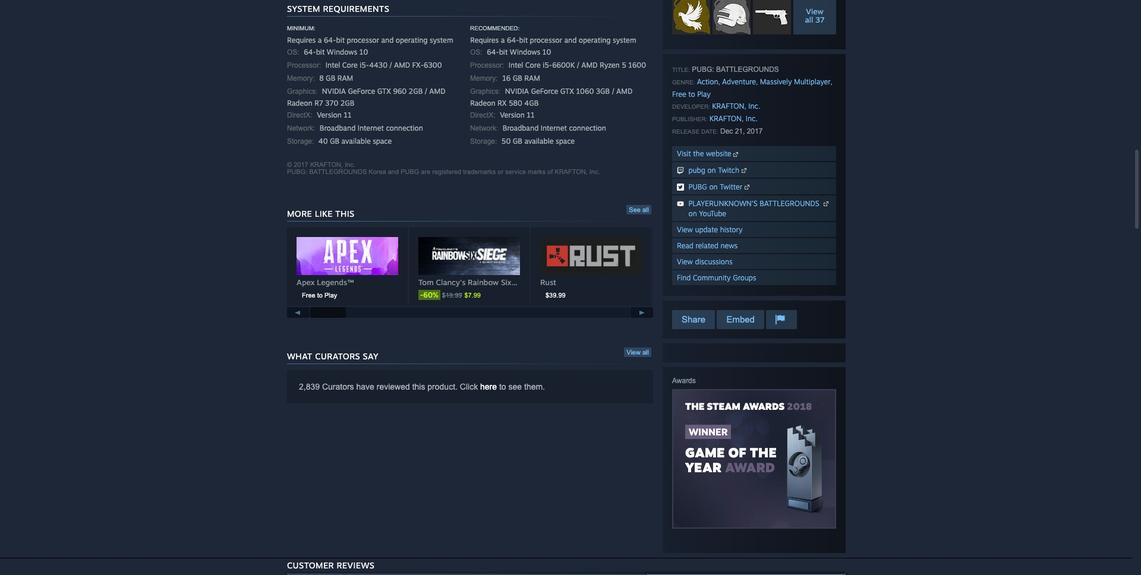Task type: locate. For each thing, give the bounding box(es) containing it.
space inside directx: version 11 network: broadband internet connection storage: 50 gb available space
[[556, 137, 575, 146]]

broadband inside directx: version 11 network: broadband internet connection storage: 40 gb available space
[[320, 124, 356, 133]]

gb inside directx: version 11 network: broadband internet connection storage: 40 gb available space
[[330, 137, 340, 146]]

gb right 8 at the left top of page
[[326, 74, 335, 83]]

inc. down the adventure link
[[749, 102, 760, 111]]

ghost image
[[753, 0, 791, 34]]

1 horizontal spatial connection
[[569, 124, 606, 133]]

os:
[[287, 48, 299, 56], [470, 48, 483, 56]]

game
[[685, 445, 725, 461]]

here link
[[480, 382, 497, 392]]

windows for intel core i5-4430 / amd fx-6300
[[327, 48, 357, 56]]

0 horizontal spatial storage:
[[287, 137, 314, 146]]

2 system from the left
[[613, 36, 636, 45]]

processor: for 8 gb ram
[[287, 61, 321, 70]]

11 inside directx: version 11 network: broadband internet connection storage: 40 gb available space
[[344, 111, 352, 119]]

version inside directx: version 11 network: broadband internet connection storage: 50 gb available space
[[500, 111, 525, 119]]

gtx left 1060
[[560, 87, 574, 96]]

internet
[[358, 124, 384, 133], [541, 124, 567, 133]]

requires inside requires a 64-bit processor and operating system os: 64-bit windows 10 processor: intel core i5-4430 / amd fx-6300 memory: 8 gb ram
[[287, 36, 316, 45]]

0 horizontal spatial i5-
[[360, 61, 369, 70]]

1 broadband from the left
[[320, 124, 356, 133]]

2 windows from the left
[[510, 48, 541, 56]]

system up 6300
[[430, 36, 453, 45]]

awards
[[672, 377, 696, 385], [743, 401, 785, 413]]

available
[[342, 137, 371, 146], [525, 137, 554, 146]]

of right marks
[[548, 168, 553, 175]]

battlegrounds inside playerunknown's battlegrounds on youtube
[[760, 199, 820, 208]]

10 down requirements
[[359, 48, 368, 56]]

space for 40 gb available space
[[373, 137, 392, 146]]

geforce inside nvidia geforce gtx 960 2gb / amd radeon r7 370 2gb
[[348, 87, 375, 96]]

steam
[[707, 401, 741, 413]]

2 gtx from the left
[[560, 87, 574, 96]]

1 system from the left
[[430, 36, 453, 45]]

intel
[[326, 61, 340, 70], [509, 61, 523, 70]]

amd left ryzen
[[582, 61, 598, 70]]

1 core from the left
[[342, 61, 358, 70]]

0 horizontal spatial processor:
[[287, 61, 321, 70]]

curators left have
[[322, 382, 354, 392]]

0 horizontal spatial nvidia
[[322, 87, 346, 96]]

1 vertical spatial to
[[317, 292, 323, 299]]

space down nvidia geforce gtx 1060 3gb / amd radeon rx 580 4gb
[[556, 137, 575, 146]]

2 network: from the left
[[470, 124, 498, 133]]

see
[[509, 382, 522, 392]]

1 horizontal spatial radeon
[[470, 99, 496, 108]]

read
[[677, 241, 694, 250]]

title: pubg: battlegrounds genre: action , adventure , massively multiplayer , free to play developer: krafton, inc. publisher: krafton, inc. release date: dec 21, 2017
[[672, 65, 833, 136]]

1 storage: from the left
[[287, 137, 314, 146]]

0 horizontal spatial os:
[[287, 48, 299, 56]]

0 horizontal spatial space
[[373, 137, 392, 146]]

nvidia inside nvidia geforce gtx 1060 3gb / amd radeon rx 580 4gb
[[505, 87, 529, 96]]

free down genre: on the right top
[[672, 90, 687, 99]]

1 horizontal spatial 2gb
[[409, 87, 423, 96]]

processor: inside requires a 64-bit processor and operating system os: 64-bit windows 10 processor: intel core i5-4430 / amd fx-6300 memory: 8 gb ram
[[287, 61, 321, 70]]

11 down "4gb"
[[527, 111, 535, 119]]

and inside © 2017 krafton, inc. pubg: battlegrounds korea and pubg are registered trademarks or service marks of krafton, inc.
[[388, 168, 399, 175]]

network: inside directx: version 11 network: broadband internet connection storage: 40 gb available space
[[287, 124, 315, 133]]

free down apex
[[302, 292, 315, 299]]

network: inside directx: version 11 network: broadband internet connection storage: 50 gb available space
[[470, 124, 498, 133]]

1 vertical spatial the
[[750, 445, 777, 461]]

tom clancy's rainbow six® siege -60% $19.99 $7.99
[[419, 278, 540, 300]]

rust $39.99
[[540, 278, 566, 299]]

1 horizontal spatial pubg:
[[692, 65, 714, 74]]

system inside "requires a 64-bit processor and operating system os: 64-bit windows 10 processor: intel core i5-6600k / amd ryzen 5 1600 memory: 16 gb ram"
[[613, 36, 636, 45]]

available up marks
[[525, 137, 554, 146]]

0 vertical spatial the
[[693, 149, 704, 158]]

1 horizontal spatial broadband
[[503, 124, 539, 133]]

gtx left 960
[[377, 87, 391, 96]]

1 a from the left
[[318, 36, 322, 45]]

a inside "requires a 64-bit processor and operating system os: 64-bit windows 10 processor: intel core i5-6600k / amd ryzen 5 1600 memory: 16 gb ram"
[[501, 36, 505, 45]]

0 vertical spatial battlegrounds
[[716, 65, 779, 74]]

/ right 3gb
[[612, 87, 615, 96]]

2 memory: from the left
[[470, 74, 498, 83]]

windows down system requirements
[[327, 48, 357, 56]]

1 horizontal spatial intel
[[509, 61, 523, 70]]

pubg on twitch link
[[672, 162, 836, 178]]

pubg:
[[692, 65, 714, 74], [287, 168, 307, 175]]

1 available from the left
[[342, 137, 371, 146]]

read related news link
[[672, 238, 836, 253]]

all inside view all what curators say
[[643, 349, 649, 356]]

internet down nvidia geforce gtx 1060 3gb / amd radeon rx 580 4gb
[[541, 124, 567, 133]]

directx: inside directx: version 11 network: broadband internet connection storage: 40 gb available space
[[287, 111, 313, 119]]

internet for 40 gb available space
[[358, 124, 384, 133]]

amd inside nvidia geforce gtx 1060 3gb / amd radeon rx 580 4gb
[[617, 87, 633, 96]]

0 vertical spatial curators
[[315, 351, 360, 361]]

view inside view all what curators say
[[627, 349, 641, 356]]

1 horizontal spatial gtx
[[560, 87, 574, 96]]

1 vertical spatial of
[[729, 445, 747, 461]]

graphics: up r7
[[287, 87, 318, 96]]

1 vertical spatial 2017
[[294, 161, 308, 168]]

requires inside "requires a 64-bit processor and operating system os: 64-bit windows 10 processor: intel core i5-6600k / amd ryzen 5 1600 memory: 16 gb ram"
[[470, 36, 499, 45]]

available inside directx: version 11 network: broadband internet connection storage: 50 gb available space
[[525, 137, 554, 146]]

1 vertical spatial this
[[412, 382, 425, 392]]

connection inside directx: version 11 network: broadband internet connection storage: 40 gb available space
[[386, 124, 423, 133]]

version down "580" at the top left
[[500, 111, 525, 119]]

operating inside requires a 64-bit processor and operating system os: 64-bit windows 10 processor: intel core i5-4430 / amd fx-6300 memory: 8 gb ram
[[396, 36, 428, 45]]

1 connection from the left
[[386, 124, 423, 133]]

0 horizontal spatial 2gb
[[340, 99, 355, 108]]

gb right the 50
[[513, 137, 523, 146]]

1 requires from the left
[[287, 36, 316, 45]]

processor inside "requires a 64-bit processor and operating system os: 64-bit windows 10 processor: intel core i5-6600k / amd ryzen 5 1600 memory: 16 gb ram"
[[530, 36, 562, 45]]

memory: left 8 at the left top of page
[[287, 74, 315, 83]]

0 horizontal spatial awards
[[672, 377, 696, 385]]

0 vertical spatial krafton, inc. link
[[712, 102, 760, 111]]

space inside directx: version 11 network: broadband internet connection storage: 40 gb available space
[[373, 137, 392, 146]]

1 horizontal spatial core
[[525, 61, 541, 70]]

recommended:
[[470, 25, 520, 32]]

1 version from the left
[[317, 111, 342, 119]]

view for history
[[677, 225, 693, 234]]

krafton, inc. link down the adventure link
[[712, 102, 760, 111]]

1600
[[629, 61, 646, 70]]

0 vertical spatial all
[[805, 15, 813, 24]]

1 vertical spatial all
[[643, 206, 649, 213]]

0 horizontal spatial geforce
[[348, 87, 375, 96]]

windows inside requires a 64-bit processor and operating system os: 64-bit windows 10 processor: intel core i5-4430 / amd fx-6300 memory: 8 gb ram
[[327, 48, 357, 56]]

gb
[[326, 74, 335, 83], [513, 74, 522, 83], [330, 137, 340, 146], [513, 137, 523, 146]]

network: down r7
[[287, 124, 315, 133]]

processor
[[347, 36, 379, 45], [530, 36, 562, 45]]

os: for 8
[[287, 48, 299, 56]]

0 horizontal spatial available
[[342, 137, 371, 146]]

geforce down 4430
[[348, 87, 375, 96]]

requires down minimum:
[[287, 36, 316, 45]]

awards left 2018
[[743, 401, 785, 413]]

operating up fx-
[[396, 36, 428, 45]]

of right game on the right bottom
[[729, 445, 747, 461]]

amd left fx-
[[394, 61, 410, 70]]

nvidia inside nvidia geforce gtx 960 2gb / amd radeon r7 370 2gb
[[322, 87, 346, 96]]

1 graphics: from the left
[[287, 87, 318, 96]]

the right visit
[[693, 149, 704, 158]]

11 inside directx: version 11 network: broadband internet connection storage: 50 gb available space
[[527, 111, 535, 119]]

storage:
[[287, 137, 314, 146], [470, 137, 497, 146]]

broadband up the 50
[[503, 124, 539, 133]]

os: inside "requires a 64-bit processor and operating system os: 64-bit windows 10 processor: intel core i5-6600k / amd ryzen 5 1600 memory: 16 gb ram"
[[470, 48, 483, 56]]

broadband for 50
[[503, 124, 539, 133]]

1 geforce from the left
[[348, 87, 375, 96]]

11
[[344, 111, 352, 119], [527, 111, 535, 119]]

internet inside directx: version 11 network: broadband internet connection storage: 40 gb available space
[[358, 124, 384, 133]]

1 vertical spatial on
[[709, 183, 718, 191]]

krafton, inc. link
[[712, 102, 760, 111], [710, 114, 758, 123]]

0 vertical spatial this
[[335, 209, 355, 219]]

2 i5- from the left
[[543, 61, 552, 70]]

are
[[421, 168, 431, 175]]

/ inside nvidia geforce gtx 1060 3gb / amd radeon rx 580 4gb
[[612, 87, 615, 96]]

system
[[287, 4, 320, 14]]

nvidia up 370
[[322, 87, 346, 96]]

pacifist image
[[672, 0, 710, 34]]

8
[[319, 74, 324, 83]]

see all link
[[627, 205, 652, 215]]

1 , from the left
[[718, 78, 720, 86]]

and up 4430
[[381, 36, 394, 45]]

radeon
[[287, 99, 312, 108], [470, 99, 496, 108]]

2 graphics: from the left
[[470, 87, 501, 96]]

1 horizontal spatial i5-
[[543, 61, 552, 70]]

1 vertical spatial curators
[[322, 382, 354, 392]]

2 vertical spatial all
[[643, 349, 649, 356]]

bit
[[336, 36, 345, 45], [519, 36, 528, 45], [316, 48, 325, 56], [499, 48, 508, 56]]

graphics: for rx
[[470, 87, 501, 96]]

storage: inside directx: version 11 network: broadband internet connection storage: 50 gb available space
[[470, 137, 497, 146]]

1 horizontal spatial a
[[501, 36, 505, 45]]

a
[[318, 36, 322, 45], [501, 36, 505, 45]]

view inside view all 37
[[806, 7, 824, 16]]

2 , from the left
[[756, 78, 758, 86]]

2 horizontal spatial to
[[689, 90, 695, 99]]

1 horizontal spatial processor:
[[470, 61, 504, 70]]

of
[[548, 168, 553, 175], [729, 445, 747, 461]]

2017 right the 21,
[[747, 127, 763, 136]]

0 horizontal spatial free
[[302, 292, 315, 299]]

1 memory: from the left
[[287, 74, 315, 83]]

2 processor: from the left
[[470, 61, 504, 70]]

0 horizontal spatial processor
[[347, 36, 379, 45]]

2 horizontal spatial ,
[[831, 78, 833, 86]]

1 nvidia from the left
[[322, 87, 346, 96]]

2 11 from the left
[[527, 111, 535, 119]]

all inside view all 37
[[805, 15, 813, 24]]

amd inside "requires a 64-bit processor and operating system os: 64-bit windows 10 processor: intel core i5-6600k / amd ryzen 5 1600 memory: 16 gb ram"
[[582, 61, 598, 70]]

radeon left rx
[[470, 99, 496, 108]]

2 core from the left
[[525, 61, 541, 70]]

, left massively
[[756, 78, 758, 86]]

processor up 4430
[[347, 36, 379, 45]]

massively multiplayer link
[[760, 77, 831, 86]]

2 vertical spatial to
[[499, 382, 506, 392]]

10 up nvidia geforce gtx 1060 3gb / amd radeon rx 580 4gb
[[543, 48, 551, 56]]

0 horizontal spatial of
[[548, 168, 553, 175]]

version for 580
[[500, 111, 525, 119]]

and right 'korea' at top
[[388, 168, 399, 175]]

core left 6600k
[[525, 61, 541, 70]]

internet inside directx: version 11 network: broadband internet connection storage: 50 gb available space
[[541, 124, 567, 133]]

system inside requires a 64-bit processor and operating system os: 64-bit windows 10 processor: intel core i5-4430 / amd fx-6300 memory: 8 gb ram
[[430, 36, 453, 45]]

0 vertical spatial free
[[672, 90, 687, 99]]

1 horizontal spatial available
[[525, 137, 554, 146]]

2 storage: from the left
[[470, 137, 497, 146]]

10 inside requires a 64-bit processor and operating system os: 64-bit windows 10 processor: intel core i5-4430 / amd fx-6300 memory: 8 gb ram
[[359, 48, 368, 56]]

intel inside requires a 64-bit processor and operating system os: 64-bit windows 10 processor: intel core i5-4430 / amd fx-6300 memory: 8 gb ram
[[326, 61, 340, 70]]

windows inside "requires a 64-bit processor and operating system os: 64-bit windows 10 processor: intel core i5-6600k / amd ryzen 5 1600 memory: 16 gb ram"
[[510, 48, 541, 56]]

0 horizontal spatial gtx
[[377, 87, 391, 96]]

os: inside requires a 64-bit processor and operating system os: 64-bit windows 10 processor: intel core i5-4430 / amd fx-6300 memory: 8 gb ram
[[287, 48, 299, 56]]

connection down 1060
[[569, 124, 606, 133]]

0 horizontal spatial operating
[[396, 36, 428, 45]]

1 space from the left
[[373, 137, 392, 146]]

this left product.
[[412, 382, 425, 392]]

krafton, inc. link up the 21,
[[710, 114, 758, 123]]

and inside requires a 64-bit processor and operating system os: 64-bit windows 10 processor: intel core i5-4430 / amd fx-6300 memory: 8 gb ram
[[381, 36, 394, 45]]

pubg: inside title: pubg: battlegrounds genre: action , adventure , massively multiplayer , free to play developer: krafton, inc. publisher: krafton, inc. release date: dec 21, 2017
[[692, 65, 714, 74]]

2 broadband from the left
[[503, 124, 539, 133]]

i5- for 4430
[[360, 61, 369, 70]]

radeon inside nvidia geforce gtx 960 2gb / amd radeon r7 370 2gb
[[287, 99, 312, 108]]

the inside 'game of the year'
[[750, 445, 777, 461]]

0 horizontal spatial the
[[693, 149, 704, 158]]

ram inside requires a 64-bit processor and operating system os: 64-bit windows 10 processor: intel core i5-4430 / amd fx-6300 memory: 8 gb ram
[[338, 74, 353, 83]]

operating
[[396, 36, 428, 45], [579, 36, 611, 45]]

play
[[697, 90, 711, 99], [325, 292, 337, 299]]

on left youtube at the top
[[689, 209, 697, 218]]

2 operating from the left
[[579, 36, 611, 45]]

broadband
[[320, 124, 356, 133], [503, 124, 539, 133]]

0 horizontal spatial version
[[317, 111, 342, 119]]

a inside requires a 64-bit processor and operating system os: 64-bit windows 10 processor: intel core i5-4430 / amd fx-6300 memory: 8 gb ram
[[318, 36, 322, 45]]

all for what
[[643, 349, 649, 356]]

1 ram from the left
[[338, 74, 353, 83]]

1 network: from the left
[[287, 124, 315, 133]]

battlegrounds down 40
[[309, 168, 367, 175]]

0 horizontal spatial ,
[[718, 78, 720, 86]]

0 vertical spatial play
[[697, 90, 711, 99]]

storage: inside directx: version 11 network: broadband internet connection storage: 40 gb available space
[[287, 137, 314, 146]]

i5- inside "requires a 64-bit processor and operating system os: 64-bit windows 10 processor: intel core i5-6600k / amd ryzen 5 1600 memory: 16 gb ram"
[[543, 61, 552, 70]]

trademarks
[[463, 168, 496, 175]]

view for what
[[627, 349, 641, 356]]

internet down nvidia geforce gtx 960 2gb / amd radeon r7 370 2gb
[[358, 124, 384, 133]]

action link
[[697, 77, 718, 86]]

a for intel core i5-4430 / amd fx-6300
[[318, 36, 322, 45]]

0 horizontal spatial requires
[[287, 36, 316, 45]]

all inside the see all more like this
[[643, 206, 649, 213]]

broadband up 40
[[320, 124, 356, 133]]

pubg: up more
[[287, 168, 307, 175]]

legends™
[[317, 278, 354, 287]]

1060
[[576, 87, 594, 96]]

0 horizontal spatial intel
[[326, 61, 340, 70]]

processor: inside "requires a 64-bit processor and operating system os: 64-bit windows 10 processor: intel core i5-6600k / amd ryzen 5 1600 memory: 16 gb ram"
[[470, 61, 504, 70]]

2 a from the left
[[501, 36, 505, 45]]

2 processor from the left
[[530, 36, 562, 45]]

krafton, inc. link for publisher:
[[710, 114, 758, 123]]

/ right 960
[[425, 87, 427, 96]]

nvidia geforce gtx 1060 3gb / amd radeon rx 580 4gb
[[470, 87, 633, 108]]

1 10 from the left
[[359, 48, 368, 56]]

0 horizontal spatial this
[[335, 209, 355, 219]]

2 requires from the left
[[470, 36, 499, 45]]

rx
[[498, 99, 507, 108]]

geforce inside nvidia geforce gtx 1060 3gb / amd radeon rx 580 4gb
[[531, 87, 558, 96]]

2 geforce from the left
[[531, 87, 558, 96]]

0 horizontal spatial 2017
[[294, 161, 308, 168]]

/ right 4430
[[390, 61, 392, 70]]

0 horizontal spatial system
[[430, 36, 453, 45]]

network: for 50 gb available space
[[470, 124, 498, 133]]

all for more
[[643, 206, 649, 213]]

1 operating from the left
[[396, 36, 428, 45]]

intel for gb
[[509, 61, 523, 70]]

radeon left r7
[[287, 99, 312, 108]]

0 horizontal spatial internet
[[358, 124, 384, 133]]

curators left say
[[315, 351, 360, 361]]

game of the year
[[685, 445, 777, 476]]

2 vertical spatial on
[[689, 209, 697, 218]]

processor: up 16
[[470, 61, 504, 70]]

gtx for 960
[[377, 87, 391, 96]]

inc. left 'korea' at top
[[345, 161, 355, 168]]

1 horizontal spatial version
[[500, 111, 525, 119]]

1 horizontal spatial internet
[[541, 124, 567, 133]]

i5- up nvidia geforce gtx 1060 3gb / amd radeon rx 580 4gb
[[543, 61, 552, 70]]

processor: up 8 at the left top of page
[[287, 61, 321, 70]]

2017 right ©
[[294, 161, 308, 168]]

connection inside directx: version 11 network: broadband internet connection storage: 50 gb available space
[[569, 124, 606, 133]]

operating up ryzen
[[579, 36, 611, 45]]

pubg on twitter link
[[672, 179, 836, 194]]

1 vertical spatial play
[[325, 292, 337, 299]]

1 horizontal spatial os:
[[470, 48, 483, 56]]

0 vertical spatial 2017
[[747, 127, 763, 136]]

0 horizontal spatial connection
[[386, 124, 423, 133]]

operating inside "requires a 64-bit processor and operating system os: 64-bit windows 10 processor: intel core i5-6600k / amd ryzen 5 1600 memory: 16 gb ram"
[[579, 36, 611, 45]]

multiplayer
[[794, 77, 831, 86]]

windows
[[327, 48, 357, 56], [510, 48, 541, 56]]

1 vertical spatial pubg
[[689, 183, 707, 191]]

1 horizontal spatial 10
[[543, 48, 551, 56]]

2gb right 960
[[409, 87, 423, 96]]

all for 37
[[805, 15, 813, 24]]

broadband inside directx: version 11 network: broadband internet connection storage: 50 gb available space
[[503, 124, 539, 133]]

1 os: from the left
[[287, 48, 299, 56]]

pubg: up "action" link
[[692, 65, 714, 74]]

connection down 960
[[386, 124, 423, 133]]

1 horizontal spatial space
[[556, 137, 575, 146]]

1 horizontal spatial of
[[729, 445, 747, 461]]

1 vertical spatial pubg:
[[287, 168, 307, 175]]

os: down recommended:
[[470, 48, 483, 56]]

system up 5
[[613, 36, 636, 45]]

core inside requires a 64-bit processor and operating system os: 64-bit windows 10 processor: intel core i5-4430 / amd fx-6300 memory: 8 gb ram
[[342, 61, 358, 70]]

on down pubg on twitch
[[709, 183, 718, 191]]

a for intel core i5-6600k / amd ryzen 5 1600
[[501, 36, 505, 45]]

i5- inside requires a 64-bit processor and operating system os: 64-bit windows 10 processor: intel core i5-4430 / amd fx-6300 memory: 8 gb ram
[[360, 61, 369, 70]]

storage: left the 50
[[470, 137, 497, 146]]

ram inside "requires a 64-bit processor and operating system os: 64-bit windows 10 processor: intel core i5-6600k / amd ryzen 5 1600 memory: 16 gb ram"
[[525, 74, 540, 83]]

1 horizontal spatial directx:
[[470, 111, 496, 119]]

1 horizontal spatial pubg
[[689, 183, 707, 191]]

1 windows from the left
[[327, 48, 357, 56]]

windows up 16
[[510, 48, 541, 56]]

0 horizontal spatial radeon
[[287, 99, 312, 108]]

1 horizontal spatial to
[[499, 382, 506, 392]]

1 horizontal spatial system
[[613, 36, 636, 45]]

to
[[689, 90, 695, 99], [317, 292, 323, 299], [499, 382, 506, 392]]

gtx
[[377, 87, 391, 96], [560, 87, 574, 96]]

version inside directx: version 11 network: broadband internet connection storage: 40 gb available space
[[317, 111, 342, 119]]

reviews
[[337, 561, 375, 571]]

and
[[381, 36, 394, 45], [564, 36, 577, 45], [388, 168, 399, 175]]

ram up "4gb"
[[525, 74, 540, 83]]

1 horizontal spatial graphics:
[[470, 87, 501, 96]]

a down recommended:
[[501, 36, 505, 45]]

the down the steam awards 2018
[[750, 445, 777, 461]]

groups
[[733, 273, 757, 282]]

core left 4430
[[342, 61, 358, 70]]

find community groups
[[677, 273, 757, 282]]

2 ram from the left
[[525, 74, 540, 83]]

version for 370
[[317, 111, 342, 119]]

0 horizontal spatial core
[[342, 61, 358, 70]]

0 horizontal spatial to
[[317, 292, 323, 299]]

tom
[[419, 278, 434, 287]]

1 processor from the left
[[347, 36, 379, 45]]

i5- up nvidia geforce gtx 960 2gb / amd radeon r7 370 2gb
[[360, 61, 369, 70]]

0 horizontal spatial broadband
[[320, 124, 356, 133]]

0 vertical spatial to
[[689, 90, 695, 99]]

2 space from the left
[[556, 137, 575, 146]]

inc.
[[749, 102, 760, 111], [746, 114, 758, 123], [345, 161, 355, 168], [590, 168, 600, 175]]

processor up 6600k
[[530, 36, 562, 45]]

$19.99
[[442, 292, 462, 299]]

2017 inside title: pubg: battlegrounds genre: action , adventure , massively multiplayer , free to play developer: krafton, inc. publisher: krafton, inc. release date: dec 21, 2017
[[747, 127, 763, 136]]

1 horizontal spatial awards
[[743, 401, 785, 413]]

view all 37
[[805, 7, 825, 24]]

11 for 4gb
[[527, 111, 535, 119]]

battlegrounds up adventure
[[716, 65, 779, 74]]

2gb right 370
[[340, 99, 355, 108]]

10 for 4430
[[359, 48, 368, 56]]

, right massively
[[831, 78, 833, 86]]

graphics: up rx
[[470, 87, 501, 96]]

0 horizontal spatial 11
[[344, 111, 352, 119]]

play inside title: pubg: battlegrounds genre: action , adventure , massively multiplayer , free to play developer: krafton, inc. publisher: krafton, inc. release date: dec 21, 2017
[[697, 90, 711, 99]]

processor inside requires a 64-bit processor and operating system os: 64-bit windows 10 processor: intel core i5-4430 / amd fx-6300 memory: 8 gb ram
[[347, 36, 379, 45]]

network:
[[287, 124, 315, 133], [470, 124, 498, 133]]

this inside the see all more like this
[[335, 209, 355, 219]]

nvidia up "580" at the top left
[[505, 87, 529, 96]]

this right like
[[335, 209, 355, 219]]

1 horizontal spatial this
[[412, 382, 425, 392]]

directx: version 11 network: broadband internet connection storage: 40 gb available space
[[287, 111, 423, 146]]

2 version from the left
[[500, 111, 525, 119]]

21,
[[735, 127, 745, 136]]

view
[[806, 7, 824, 16], [677, 225, 693, 234], [677, 257, 693, 266], [627, 349, 641, 356]]

1 horizontal spatial requires
[[470, 36, 499, 45]]

10 inside "requires a 64-bit processor and operating system os: 64-bit windows 10 processor: intel core i5-6600k / amd ryzen 5 1600 memory: 16 gb ram"
[[543, 48, 551, 56]]

0 horizontal spatial ram
[[338, 74, 353, 83]]

, left the adventure link
[[718, 78, 720, 86]]

/ right 6600k
[[577, 61, 580, 70]]

os: down minimum:
[[287, 48, 299, 56]]

0 horizontal spatial play
[[325, 292, 337, 299]]

a down system
[[318, 36, 322, 45]]

1 horizontal spatial memory:
[[470, 74, 498, 83]]

2 directx: from the left
[[470, 111, 496, 119]]

nvidia
[[322, 87, 346, 96], [505, 87, 529, 96]]

intel up 370
[[326, 61, 340, 70]]

1 gtx from the left
[[377, 87, 391, 96]]

2 os: from the left
[[470, 48, 483, 56]]

1 directx: from the left
[[287, 111, 313, 119]]

pubg left are
[[401, 168, 419, 175]]

to inside apex legends™ free to play
[[317, 292, 323, 299]]

2 radeon from the left
[[470, 99, 496, 108]]

3 , from the left
[[831, 78, 833, 86]]

core inside "requires a 64-bit processor and operating system os: 64-bit windows 10 processor: intel core i5-6600k / amd ryzen 5 1600 memory: 16 gb ram"
[[525, 61, 541, 70]]

broadband for 40
[[320, 124, 356, 133]]

2 available from the left
[[525, 137, 554, 146]]

available for 50
[[525, 137, 554, 146]]

intel up 16
[[509, 61, 523, 70]]

1 horizontal spatial windows
[[510, 48, 541, 56]]

2 internet from the left
[[541, 124, 567, 133]]

gtx inside nvidia geforce gtx 1060 3gb / amd radeon rx 580 4gb
[[560, 87, 574, 96]]

curators
[[315, 351, 360, 361], [322, 382, 354, 392]]

requires for intel core i5-6600k / amd ryzen 5 1600
[[470, 36, 499, 45]]

11 down nvidia geforce gtx 960 2gb / amd radeon r7 370 2gb
[[344, 111, 352, 119]]

requires down recommended:
[[470, 36, 499, 45]]

2017
[[747, 127, 763, 136], [294, 161, 308, 168]]

2 connection from the left
[[569, 124, 606, 133]]

gtx inside nvidia geforce gtx 960 2gb / amd radeon r7 370 2gb
[[377, 87, 391, 96]]

2 nvidia from the left
[[505, 87, 529, 96]]

amd down 6300
[[429, 87, 446, 96]]

and up 6600k
[[564, 36, 577, 45]]

1 vertical spatial battlegrounds
[[309, 168, 367, 175]]

2 10 from the left
[[543, 48, 551, 56]]

i5- for 6600k
[[543, 61, 552, 70]]

on right the "pubg"
[[708, 166, 716, 175]]

requires for intel core i5-4430 / amd fx-6300
[[287, 36, 316, 45]]

1 horizontal spatial play
[[697, 90, 711, 99]]

geforce up "4gb"
[[531, 87, 558, 96]]

system for 5
[[613, 36, 636, 45]]

1 intel from the left
[[326, 61, 340, 70]]

intel inside "requires a 64-bit processor and operating system os: 64-bit windows 10 processor: intel core i5-6600k / amd ryzen 5 1600 memory: 16 gb ram"
[[509, 61, 523, 70]]

1 radeon from the left
[[287, 99, 312, 108]]

directx: for nvidia geforce gtx 1060 3gb / amd radeon rx 580 4gb
[[470, 111, 496, 119]]

play down legends™
[[325, 292, 337, 299]]

0 horizontal spatial memory:
[[287, 74, 315, 83]]

64-
[[324, 36, 336, 45], [507, 36, 519, 45], [304, 48, 316, 56], [487, 48, 499, 56]]

radeon inside nvidia geforce gtx 1060 3gb / amd radeon rx 580 4gb
[[470, 99, 496, 108]]

memory: left 16
[[470, 74, 498, 83]]

,
[[718, 78, 720, 86], [756, 78, 758, 86], [831, 78, 833, 86]]

1 processor: from the left
[[287, 61, 321, 70]]

this for reviewed
[[412, 382, 425, 392]]

1 horizontal spatial storage:
[[470, 137, 497, 146]]

directx: inside directx: version 11 network: broadband internet connection storage: 50 gb available space
[[470, 111, 496, 119]]

0 vertical spatial 2gb
[[409, 87, 423, 96]]

0 horizontal spatial directx:
[[287, 111, 313, 119]]

award
[[725, 460, 775, 476]]

1 horizontal spatial geforce
[[531, 87, 558, 96]]

awards up the at the bottom right of the page
[[672, 377, 696, 385]]

1 horizontal spatial processor
[[530, 36, 562, 45]]

0 horizontal spatial network:
[[287, 124, 315, 133]]

2 intel from the left
[[509, 61, 523, 70]]

0 horizontal spatial pubg
[[401, 168, 419, 175]]

1 11 from the left
[[344, 111, 352, 119]]

space up 'korea' at top
[[373, 137, 392, 146]]

news
[[721, 241, 738, 250]]

and inside "requires a 64-bit processor and operating system os: 64-bit windows 10 processor: intel core i5-6600k / amd ryzen 5 1600 memory: 16 gb ram"
[[564, 36, 577, 45]]

of inside 'game of the year'
[[729, 445, 747, 461]]

on for pubg
[[708, 166, 716, 175]]

available inside directx: version 11 network: broadband internet connection storage: 40 gb available space
[[342, 137, 371, 146]]

core for 8 gb ram
[[342, 61, 358, 70]]

60%
[[423, 291, 439, 300]]

to left 'see'
[[499, 382, 506, 392]]

0 horizontal spatial 10
[[359, 48, 368, 56]]

internet for 50 gb available space
[[541, 124, 567, 133]]

version down 370
[[317, 111, 342, 119]]

directx: version 11 network: broadband internet connection storage: 50 gb available space
[[470, 111, 606, 146]]

pubg down the "pubg"
[[689, 183, 707, 191]]

1 horizontal spatial 2017
[[747, 127, 763, 136]]

1 i5- from the left
[[360, 61, 369, 70]]

adventure link
[[722, 77, 756, 86]]

playerunknown's battlegrounds on youtube link
[[672, 196, 836, 221]]

geforce for 2gb
[[348, 87, 375, 96]]

1 internet from the left
[[358, 124, 384, 133]]



Task type: vqa. For each thing, say whether or not it's contained in the screenshot.


Task type: describe. For each thing, give the bounding box(es) containing it.
twitch
[[718, 166, 740, 175]]

space for 50 gb available space
[[556, 137, 575, 146]]

storage: for 40 gb available space
[[287, 137, 314, 146]]

share
[[682, 314, 706, 325]]

processor for 4430
[[347, 36, 379, 45]]

-
[[420, 291, 423, 300]]

network: for 40 gb available space
[[287, 124, 315, 133]]

year
[[685, 460, 722, 476]]

2,839 curators have reviewed this product. click here to see them.
[[299, 382, 545, 392]]

the steam awards 2018
[[685, 401, 812, 413]]

adventure
[[722, 77, 756, 86]]

requirements
[[323, 4, 390, 14]]

© 2017 krafton, inc. pubg: battlegrounds korea and pubg are registered trademarks or service marks of krafton, inc.
[[287, 161, 600, 175]]

core for 16 gb ram
[[525, 61, 541, 70]]

0 vertical spatial awards
[[672, 377, 696, 385]]

6300
[[424, 61, 442, 70]]

view all link
[[624, 348, 652, 357]]

view for 37
[[806, 7, 824, 16]]

ryzen
[[600, 61, 620, 70]]

battlegrounds inside title: pubg: battlegrounds genre: action , adventure , massively multiplayer , free to play developer: krafton, inc. publisher: krafton, inc. release date: dec 21, 2017
[[716, 65, 779, 74]]

2,839
[[299, 382, 320, 392]]

graphics: for r7
[[287, 87, 318, 96]]

operating for fx-
[[396, 36, 428, 45]]

to inside title: pubg: battlegrounds genre: action , adventure , massively multiplayer , free to play developer: krafton, inc. publisher: krafton, inc. release date: dec 21, 2017
[[689, 90, 695, 99]]

2018
[[787, 401, 812, 413]]

$7.99
[[465, 292, 481, 299]]

playerunknown's
[[689, 199, 758, 208]]

the
[[685, 401, 705, 413]]

okay, now i'm ready image
[[713, 0, 751, 34]]

16
[[502, 74, 511, 83]]

have
[[356, 382, 374, 392]]

gtx for 1060
[[560, 87, 574, 96]]

visit the website link
[[672, 146, 836, 161]]

dec
[[721, 127, 733, 136]]

radeon for nvidia geforce gtx 960 2gb / amd radeon r7 370 2gb
[[287, 99, 312, 108]]

radeon for nvidia geforce gtx 1060 3gb / amd radeon rx 580 4gb
[[470, 99, 496, 108]]

available for 40
[[342, 137, 371, 146]]

here
[[480, 382, 497, 392]]

r7
[[314, 99, 323, 108]]

580
[[509, 99, 523, 108]]

amd inside nvidia geforce gtx 960 2gb / amd radeon r7 370 2gb
[[429, 87, 446, 96]]

or
[[498, 168, 504, 175]]

website
[[706, 149, 732, 158]]

update
[[695, 225, 718, 234]]

50
[[502, 137, 511, 146]]

release
[[672, 128, 700, 135]]

6600k
[[552, 61, 575, 70]]

processor: for 16 gb ram
[[470, 61, 504, 70]]

11 for 2gb
[[344, 111, 352, 119]]

apex
[[297, 278, 315, 287]]

2017 inside © 2017 krafton, inc. pubg: battlegrounds korea and pubg are registered trademarks or service marks of krafton, inc.
[[294, 161, 308, 168]]

twitter
[[720, 183, 743, 191]]

37
[[816, 15, 825, 24]]

gb inside requires a 64-bit processor and operating system os: 64-bit windows 10 processor: intel core i5-4430 / amd fx-6300 memory: 8 gb ram
[[326, 74, 335, 83]]

siege
[[520, 278, 540, 287]]

winner
[[689, 426, 728, 438]]

memory: inside "requires a 64-bit processor and operating system os: 64-bit windows 10 processor: intel core i5-6600k / amd ryzen 5 1600 memory: 16 gb ram"
[[470, 74, 498, 83]]

marks
[[528, 168, 546, 175]]

registered
[[432, 168, 461, 175]]

apex legends™ free to play
[[297, 278, 354, 299]]

click
[[460, 382, 478, 392]]

connection for 50 gb available space
[[569, 124, 606, 133]]

pubg on twitch
[[689, 166, 740, 175]]

view discussions
[[677, 257, 733, 266]]

developer:
[[672, 103, 710, 110]]

inc. up visit the website link in the right of the page
[[746, 114, 758, 123]]

visit
[[677, 149, 691, 158]]

os: for memory:
[[470, 48, 483, 56]]

storage: for 50 gb available space
[[470, 137, 497, 146]]

share link
[[672, 310, 715, 329]]

publisher:
[[672, 116, 708, 122]]

embed
[[727, 314, 755, 325]]

connection for 40 gb available space
[[386, 124, 423, 133]]

$39.99
[[546, 292, 566, 299]]

directx: for nvidia geforce gtx 960 2gb / amd radeon r7 370 2gb
[[287, 111, 313, 119]]

gb inside "requires a 64-bit processor and operating system os: 64-bit windows 10 processor: intel core i5-6600k / amd ryzen 5 1600 memory: 16 gb ram"
[[513, 74, 522, 83]]

free inside apex legends™ free to play
[[302, 292, 315, 299]]

visit the website
[[677, 149, 734, 158]]

/ inside "requires a 64-bit processor and operating system os: 64-bit windows 10 processor: intel core i5-6600k / amd ryzen 5 1600 memory: 16 gb ram"
[[577, 61, 580, 70]]

5
[[622, 61, 626, 70]]

/ inside requires a 64-bit processor and operating system os: 64-bit windows 10 processor: intel core i5-4430 / amd fx-6300 memory: 8 gb ram
[[390, 61, 392, 70]]

on inside playerunknown's battlegrounds on youtube
[[689, 209, 697, 218]]

nvidia for 370
[[322, 87, 346, 96]]

say
[[363, 351, 379, 361]]

geforce for 4gb
[[531, 87, 558, 96]]

10 for 6600k
[[543, 48, 551, 56]]

amd inside requires a 64-bit processor and operating system os: 64-bit windows 10 processor: intel core i5-4430 / amd fx-6300 memory: 8 gb ram
[[394, 61, 410, 70]]

4gb
[[525, 99, 539, 108]]

windows for intel core i5-6600k / amd ryzen 5 1600
[[510, 48, 541, 56]]

playerunknown's battlegrounds on youtube
[[689, 199, 820, 218]]

370
[[325, 99, 338, 108]]

rainbow
[[468, 278, 499, 287]]

reviewed
[[377, 382, 410, 392]]

nvidia geforce gtx 960 2gb / amd radeon r7 370 2gb
[[287, 87, 446, 108]]

view update history
[[677, 225, 743, 234]]

inc. right marks
[[590, 168, 600, 175]]

battlegrounds inside © 2017 krafton, inc. pubg: battlegrounds korea and pubg are registered trademarks or service marks of krafton, inc.
[[309, 168, 367, 175]]

960
[[393, 87, 407, 96]]

gb inside directx: version 11 network: broadband internet connection storage: 50 gb available space
[[513, 137, 523, 146]]

minimum:
[[287, 25, 316, 32]]

free inside title: pubg: battlegrounds genre: action , adventure , massively multiplayer , free to play developer: krafton, inc. publisher: krafton, inc. release date: dec 21, 2017
[[672, 90, 687, 99]]

of inside © 2017 krafton, inc. pubg: battlegrounds korea and pubg are registered trademarks or service marks of krafton, inc.
[[548, 168, 553, 175]]

product.
[[428, 382, 458, 392]]

memory: inside requires a 64-bit processor and operating system os: 64-bit windows 10 processor: intel core i5-4430 / amd fx-6300 memory: 8 gb ram
[[287, 74, 315, 83]]

and for 6600k
[[564, 36, 577, 45]]

krafton, inc. link for developer:
[[712, 102, 760, 111]]

on for pubg
[[709, 183, 718, 191]]

korea
[[369, 168, 386, 175]]

system requirements
[[287, 4, 390, 14]]

and for 4430
[[381, 36, 394, 45]]

discussions
[[695, 257, 733, 266]]

intel for ram
[[326, 61, 340, 70]]

pubg inside © 2017 krafton, inc. pubg: battlegrounds korea and pubg are registered trademarks or service marks of krafton, inc.
[[401, 168, 419, 175]]

free to play link
[[672, 90, 711, 99]]

pubg on twitter
[[689, 183, 743, 191]]

view update history link
[[672, 222, 836, 237]]

1 vertical spatial awards
[[743, 401, 785, 413]]

processor for 6600k
[[530, 36, 562, 45]]

system for 6300
[[430, 36, 453, 45]]

pubg
[[689, 166, 706, 175]]

see
[[629, 206, 641, 213]]

find
[[677, 273, 691, 282]]

community
[[693, 273, 731, 282]]

fx-
[[412, 61, 424, 70]]

nvidia for 580
[[505, 87, 529, 96]]

play inside apex legends™ free to play
[[325, 292, 337, 299]]

curators inside view all what curators say
[[315, 351, 360, 361]]

this for like
[[335, 209, 355, 219]]

action
[[697, 77, 718, 86]]

youtube
[[699, 209, 727, 218]]

operating for ryzen
[[579, 36, 611, 45]]

view discussions link
[[672, 254, 836, 269]]

pubg: inside © 2017 krafton, inc. pubg: battlegrounds korea and pubg are registered trademarks or service marks of krafton, inc.
[[287, 168, 307, 175]]

3gb
[[596, 87, 610, 96]]

4430
[[369, 61, 388, 70]]

/ inside nvidia geforce gtx 960 2gb / amd radeon r7 370 2gb
[[425, 87, 427, 96]]



